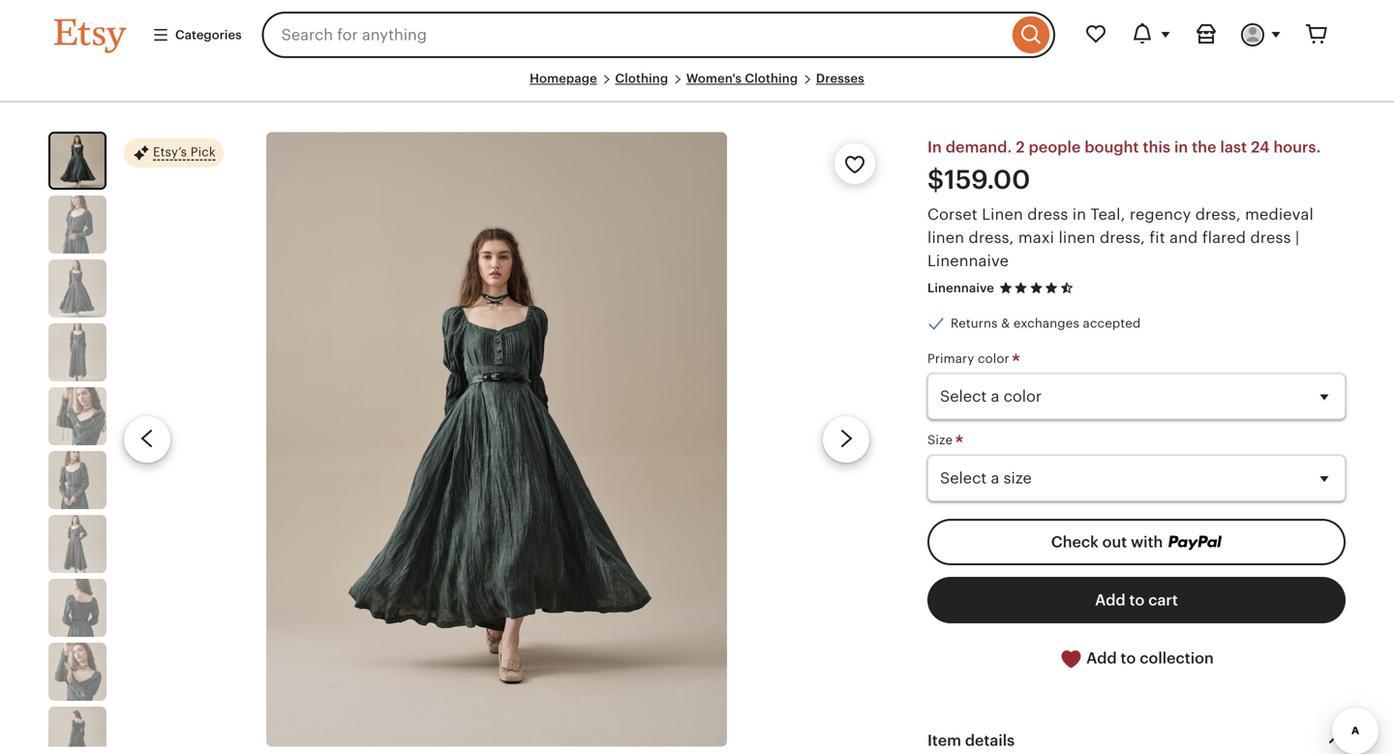 Task type: describe. For each thing, give the bounding box(es) containing it.
details
[[965, 732, 1015, 749]]

women's clothing
[[686, 71, 798, 86]]

|
[[1295, 229, 1300, 246]]

last
[[1220, 139, 1247, 156]]

add to cart
[[1095, 591, 1178, 609]]

add for add to collection
[[1086, 649, 1117, 667]]

corset linen dress in teal regency dress medieval linen image 5 image
[[48, 387, 106, 446]]

homepage link
[[530, 71, 597, 86]]

corset linen dress in teal regency dress medieval linen image 9 image
[[48, 643, 106, 701]]

out
[[1102, 533, 1127, 551]]

clothing link
[[615, 71, 668, 86]]

2 clothing from the left
[[745, 71, 798, 86]]

1 linen from the left
[[927, 229, 964, 246]]

add to collection
[[1083, 649, 1214, 667]]

0 horizontal spatial corset linen dress in teal regency dress medieval linen image 1 image
[[50, 134, 105, 188]]

hours.
[[1273, 139, 1321, 156]]

menu bar containing homepage
[[54, 70, 1340, 103]]

flared
[[1202, 229, 1246, 246]]

add to cart button
[[927, 577, 1346, 623]]

categories banner
[[19, 0, 1375, 70]]

dresses link
[[816, 71, 864, 86]]

2 linen from the left
[[1059, 229, 1096, 246]]

dresses
[[816, 71, 864, 86]]

add for add to cart
[[1095, 591, 1126, 609]]

corset linen dress in teal regency dress medieval linen image 2 image
[[48, 196, 106, 254]]

corset linen dress in teal regency dress medieval linen image 3 image
[[48, 260, 106, 318]]

corset linen dress in teal regency dress medieval linen image 10 image
[[48, 707, 106, 754]]

with
[[1131, 533, 1163, 551]]

24
[[1251, 139, 1270, 156]]

1 vertical spatial dress
[[1250, 229, 1291, 246]]

corset linen dress in teal regency dress medieval linen image 8 image
[[48, 579, 106, 637]]

1 clothing from the left
[[615, 71, 668, 86]]

$159.00
[[927, 165, 1030, 195]]

accepted
[[1083, 316, 1141, 331]]

returns & exchanges accepted
[[951, 316, 1141, 331]]

and
[[1170, 229, 1198, 246]]

maxi
[[1018, 229, 1054, 246]]

to for cart
[[1129, 591, 1145, 609]]

linennaive inside corset linen dress in teal, regency dress, medieval linen dress, maxi linen dress,  fit and flared dress | linennaive
[[927, 252, 1009, 269]]

to for collection
[[1121, 649, 1136, 667]]

demand.
[[946, 139, 1012, 156]]

people
[[1029, 139, 1081, 156]]

corset linen dress in teal, regency dress, medieval linen dress, maxi linen dress,  fit and flared dress | linennaive
[[927, 206, 1314, 269]]

medieval
[[1245, 206, 1314, 223]]

corset linen dress in teal regency dress medieval linen image 4 image
[[48, 324, 106, 382]]

&
[[1001, 316, 1010, 331]]

none search field inside "categories" banner
[[262, 12, 1055, 58]]

women's
[[686, 71, 742, 86]]

women's clothing link
[[686, 71, 798, 86]]



Task type: locate. For each thing, give the bounding box(es) containing it.
1 horizontal spatial dress
[[1250, 229, 1291, 246]]

0 horizontal spatial dress,
[[969, 229, 1014, 246]]

linen down teal,
[[1059, 229, 1096, 246]]

homepage
[[530, 71, 597, 86]]

cart
[[1148, 591, 1178, 609]]

2 horizontal spatial dress,
[[1195, 206, 1241, 223]]

1 horizontal spatial clothing
[[745, 71, 798, 86]]

clothing
[[615, 71, 668, 86], [745, 71, 798, 86]]

this
[[1143, 139, 1170, 156]]

corset linen dress in teal regency dress medieval linen image 1 image
[[266, 132, 727, 747], [50, 134, 105, 188]]

corset
[[927, 206, 978, 223]]

corset linen dress in teal regency dress medieval linen image 6 image
[[48, 451, 106, 509]]

regency
[[1130, 206, 1191, 223]]

in
[[927, 139, 942, 156]]

0 horizontal spatial linen
[[927, 229, 964, 246]]

categories
[[175, 27, 242, 42]]

bought
[[1085, 139, 1139, 156]]

menu bar
[[54, 70, 1340, 103]]

1 horizontal spatial dress,
[[1100, 229, 1145, 246]]

linen
[[927, 229, 964, 246], [1059, 229, 1096, 246]]

0 vertical spatial in
[[1174, 139, 1188, 156]]

1 vertical spatial to
[[1121, 649, 1136, 667]]

add to collection button
[[927, 635, 1346, 683]]

1 vertical spatial linennaive
[[927, 281, 994, 295]]

in
[[1174, 139, 1188, 156], [1072, 206, 1086, 223]]

1 horizontal spatial corset linen dress in teal regency dress medieval linen image 1 image
[[266, 132, 727, 747]]

check out with
[[1051, 533, 1167, 551]]

collection
[[1140, 649, 1214, 667]]

add inside add to collection button
[[1086, 649, 1117, 667]]

teal,
[[1091, 206, 1125, 223]]

1 vertical spatial add
[[1086, 649, 1117, 667]]

fit
[[1149, 229, 1165, 246]]

in demand. 2 people bought this in the last 24 hours. $159.00
[[927, 139, 1321, 195]]

0 vertical spatial dress
[[1027, 206, 1068, 223]]

1 horizontal spatial linen
[[1059, 229, 1096, 246]]

item
[[927, 732, 961, 749]]

add
[[1095, 591, 1126, 609], [1086, 649, 1117, 667]]

primary
[[927, 351, 974, 366]]

dress
[[1027, 206, 1068, 223], [1250, 229, 1291, 246]]

to left cart
[[1129, 591, 1145, 609]]

linennaive up returns
[[927, 281, 994, 295]]

clothing down search for anything text box
[[615, 71, 668, 86]]

to
[[1129, 591, 1145, 609], [1121, 649, 1136, 667]]

2 linennaive from the top
[[927, 281, 994, 295]]

0 vertical spatial to
[[1129, 591, 1145, 609]]

color
[[978, 351, 1009, 366]]

returns
[[951, 316, 998, 331]]

dress up "maxi"
[[1027, 206, 1068, 223]]

dress, down linen
[[969, 229, 1014, 246]]

linen
[[982, 206, 1023, 223]]

linen down corset
[[927, 229, 964, 246]]

add down add to cart
[[1086, 649, 1117, 667]]

0 horizontal spatial dress
[[1027, 206, 1068, 223]]

corset linen dress in teal regency dress medieval linen image 7 image
[[48, 515, 106, 573]]

exchanges
[[1013, 316, 1079, 331]]

1 vertical spatial in
[[1072, 206, 1086, 223]]

in inside corset linen dress in teal, regency dress, medieval linen dress, maxi linen dress,  fit and flared dress | linennaive
[[1072, 206, 1086, 223]]

size
[[927, 433, 956, 447]]

to left collection
[[1121, 649, 1136, 667]]

linennaive link
[[927, 281, 994, 295]]

item details button
[[910, 717, 1363, 754]]

check out with button
[[927, 519, 1346, 565]]

None search field
[[262, 12, 1055, 58]]

add inside "add to cart" button
[[1095, 591, 1126, 609]]

add left cart
[[1095, 591, 1126, 609]]

etsy's pick
[[153, 145, 216, 159]]

0 horizontal spatial clothing
[[615, 71, 668, 86]]

primary color
[[927, 351, 1013, 366]]

1 linennaive from the top
[[927, 252, 1009, 269]]

0 horizontal spatial in
[[1072, 206, 1086, 223]]

0 vertical spatial linennaive
[[927, 252, 1009, 269]]

0 vertical spatial add
[[1095, 591, 1126, 609]]

clothing right women's
[[745, 71, 798, 86]]

1 horizontal spatial in
[[1174, 139, 1188, 156]]

the
[[1192, 139, 1216, 156]]

item details
[[927, 732, 1015, 749]]

check
[[1051, 533, 1099, 551]]

in inside in demand. 2 people bought this in the last 24 hours. $159.00
[[1174, 139, 1188, 156]]

in left teal,
[[1072, 206, 1086, 223]]

etsy's pick button
[[124, 138, 223, 169]]

categories button
[[137, 17, 256, 52]]

dress down medieval
[[1250, 229, 1291, 246]]

2
[[1016, 139, 1025, 156]]

linennaive
[[927, 252, 1009, 269], [927, 281, 994, 295]]

dress, up flared
[[1195, 206, 1241, 223]]

dress, down teal,
[[1100, 229, 1145, 246]]

in left the
[[1174, 139, 1188, 156]]

linennaive up linennaive link
[[927, 252, 1009, 269]]

Search for anything text field
[[262, 12, 1008, 58]]

etsy's
[[153, 145, 187, 159]]

dress,
[[1195, 206, 1241, 223], [969, 229, 1014, 246], [1100, 229, 1145, 246]]

pick
[[190, 145, 216, 159]]



Task type: vqa. For each thing, say whether or not it's contained in the screenshot.
the leftmost the for
no



